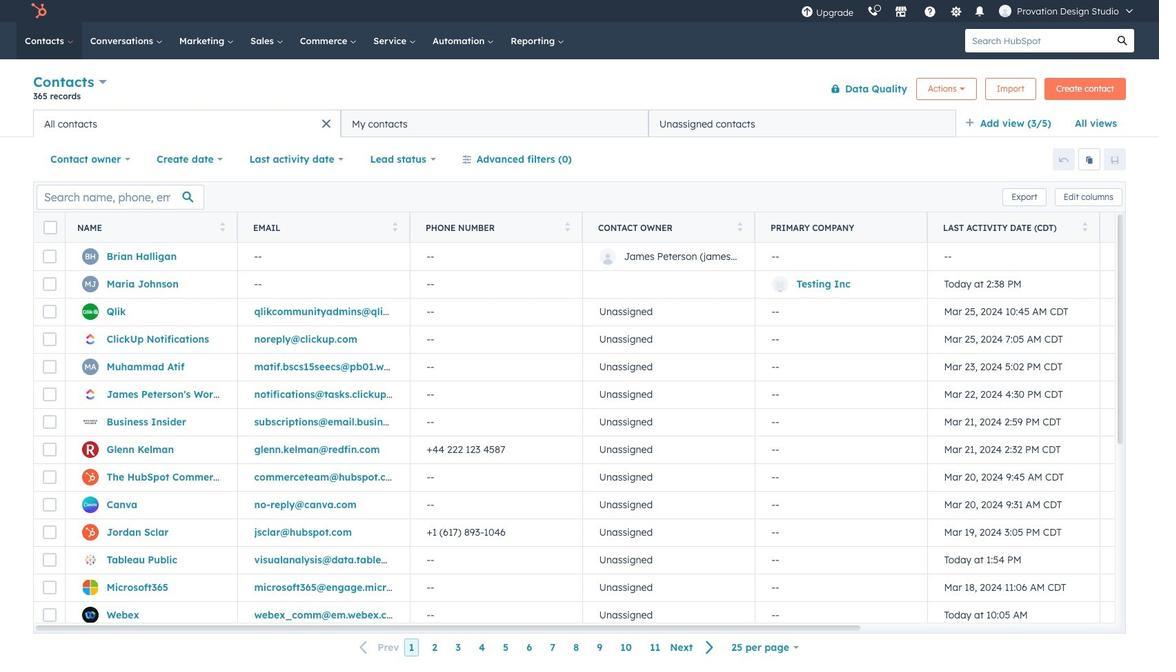 Task type: locate. For each thing, give the bounding box(es) containing it.
press to sort. image
[[220, 222, 225, 232], [738, 222, 743, 232]]

2 press to sort. element from the left
[[393, 222, 398, 234]]

1 horizontal spatial press to sort. image
[[565, 222, 570, 232]]

3 press to sort. image from the left
[[1083, 222, 1088, 232]]

press to sort. image
[[393, 222, 398, 232], [565, 222, 570, 232], [1083, 222, 1088, 232]]

1 horizontal spatial press to sort. image
[[738, 222, 743, 232]]

press to sort. element
[[220, 222, 225, 234], [393, 222, 398, 234], [565, 222, 570, 234], [738, 222, 743, 234], [1083, 222, 1088, 234]]

Search name, phone, email addresses, or company search field
[[37, 185, 204, 210]]

1 press to sort. image from the left
[[393, 222, 398, 232]]

menu
[[795, 0, 1143, 22]]

0 horizontal spatial press to sort. image
[[220, 222, 225, 232]]

1 press to sort. image from the left
[[220, 222, 225, 232]]

column header
[[755, 213, 929, 243]]

banner
[[33, 71, 1127, 110]]

0 horizontal spatial press to sort. image
[[393, 222, 398, 232]]

pagination navigation
[[352, 639, 723, 658]]

2 press to sort. image from the left
[[738, 222, 743, 232]]

2 horizontal spatial press to sort. image
[[1083, 222, 1088, 232]]



Task type: describe. For each thing, give the bounding box(es) containing it.
marketplaces image
[[896, 6, 908, 19]]

5 press to sort. element from the left
[[1083, 222, 1088, 234]]

1 press to sort. element from the left
[[220, 222, 225, 234]]

2 press to sort. image from the left
[[565, 222, 570, 232]]

Search HubSpot search field
[[966, 29, 1112, 52]]

james peterson image
[[1000, 5, 1012, 17]]

3 press to sort. element from the left
[[565, 222, 570, 234]]

4 press to sort. element from the left
[[738, 222, 743, 234]]



Task type: vqa. For each thing, say whether or not it's contained in the screenshot.
rightmost Press to sort. icon
yes



